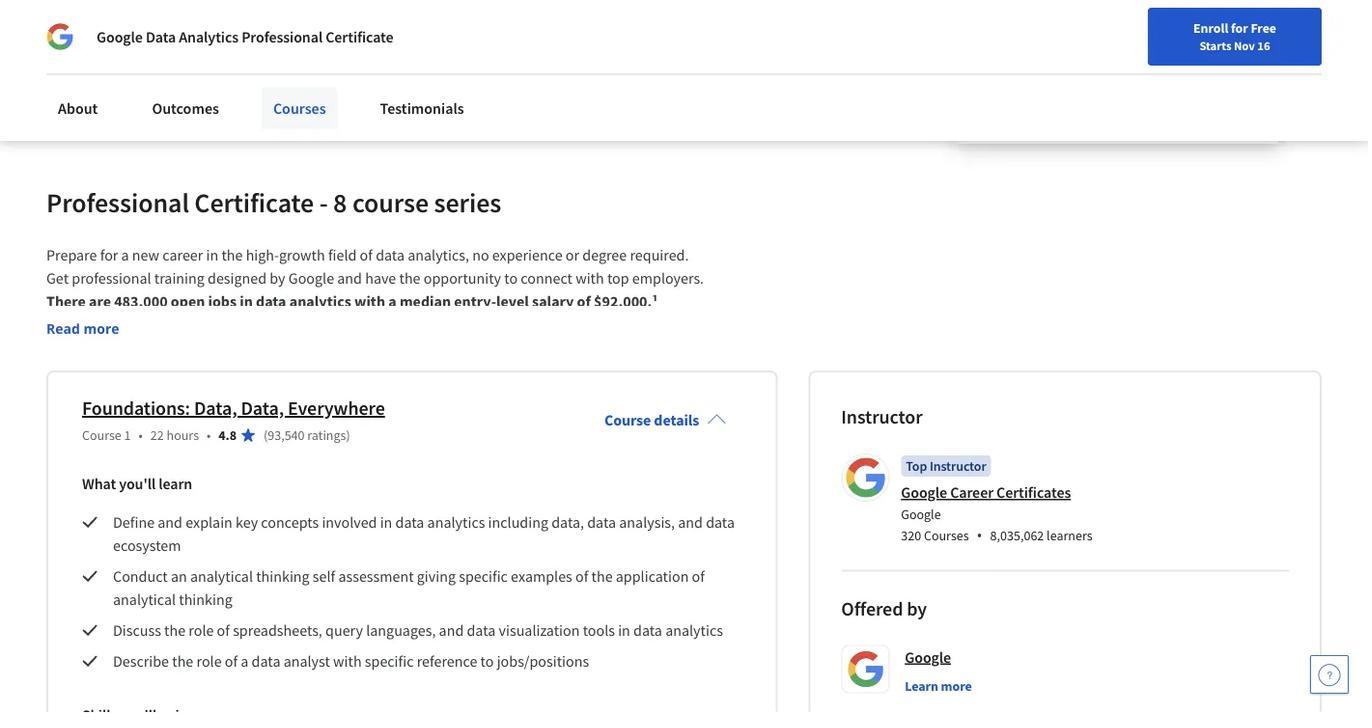 Task type: vqa. For each thing, say whether or not it's contained in the screenshot.
is
no



Task type: locate. For each thing, give the bounding box(es) containing it.
professional up new
[[46, 186, 189, 220]]

• left the 4.8 on the left of the page
[[207, 427, 211, 445]]

of right field
[[360, 246, 373, 265]]

0 vertical spatial or
[[415, 43, 429, 62]]

1 vertical spatial more
[[941, 678, 972, 696]]

• left "8,035,062"
[[977, 525, 983, 546]]

analytics down 'growth' at left top
[[289, 292, 351, 311]]

specific inside conduct an analytical thinking self assessment giving specific examples of the application of analytical thinking
[[459, 567, 508, 587]]

courses inside top instructor google career certificates google 320 courses • 8,035,062 learners
[[924, 527, 969, 545]]

jobs/positions
[[497, 652, 589, 671]]

1 vertical spatial analytical
[[113, 590, 176, 610]]

for up nov
[[1231, 19, 1248, 37]]

in right jobs
[[240, 292, 253, 311]]

with down degree
[[576, 269, 604, 288]]

0 vertical spatial analytics
[[289, 292, 351, 311]]

this
[[108, 43, 132, 62]]

0 horizontal spatial to
[[203, 43, 217, 62]]

0 vertical spatial courses
[[273, 98, 326, 118]]

0 horizontal spatial instructor
[[841, 405, 923, 430]]

discuss the role of spreadsheets, query languages, and data visualization tools in data analytics
[[113, 621, 723, 641]]

more right learn
[[941, 678, 972, 696]]

learn
[[905, 678, 938, 696]]

0 horizontal spatial course
[[82, 427, 121, 445]]

languages,
[[366, 621, 436, 641]]

in right involved
[[380, 513, 392, 532]]

a down have
[[388, 292, 397, 311]]

1 horizontal spatial certificate
[[326, 27, 393, 46]]

1 horizontal spatial or
[[566, 246, 579, 265]]

hours
[[167, 427, 199, 445]]

2 horizontal spatial your
[[896, 61, 922, 78]]

what you'll learn
[[82, 475, 192, 494]]

more down 'are'
[[83, 320, 119, 338]]

1 horizontal spatial data,
[[241, 397, 284, 421]]

1 horizontal spatial more
[[941, 678, 972, 696]]

career right new
[[952, 61, 989, 78]]

0 horizontal spatial or
[[415, 43, 429, 62]]

get
[[46, 269, 69, 288]]

data, up the 4.8 on the left of the page
[[194, 397, 237, 421]]

0 vertical spatial role
[[189, 621, 214, 641]]

None search field
[[275, 51, 594, 89]]

designed
[[208, 269, 267, 288]]

data,
[[194, 397, 237, 421], [241, 397, 284, 421]]

or left degree
[[566, 246, 579, 265]]

role right describe
[[196, 652, 222, 671]]

0 horizontal spatial by
[[270, 269, 285, 288]]

1 vertical spatial by
[[907, 597, 927, 621]]

certificate up performance
[[326, 27, 393, 46]]

google up learn
[[905, 648, 951, 668]]

with
[[576, 269, 604, 288], [354, 292, 385, 311], [333, 652, 362, 671]]

to inside the add this credential to your linkedin profile, resume, or cv share it on social media and in your performance review
[[203, 43, 217, 62]]

1 vertical spatial instructor
[[930, 458, 986, 475]]

•
[[139, 427, 143, 445], [207, 427, 211, 445], [977, 525, 983, 546]]

4.8
[[218, 427, 237, 445]]

starts
[[1200, 38, 1232, 53]]

show notifications image
[[1144, 63, 1167, 86]]

0 vertical spatial with
[[576, 269, 604, 288]]

for inside prepare for a new career in the high-growth field of data analytics, no experience or degree required. get professional training designed by google and have the opportunity to connect with top employers. there are 483,000 open jobs in data analytics with a median entry-level salary of $92,000.¹ read more
[[100, 246, 118, 265]]

are
[[89, 292, 111, 311]]

analytics up giving
[[427, 513, 485, 532]]

courses link
[[262, 87, 338, 129]]

to
[[203, 43, 217, 62], [504, 269, 518, 288], [480, 652, 494, 671]]

• inside top instructor google career certificates google 320 courses • 8,035,062 learners
[[977, 525, 983, 546]]

1 horizontal spatial analytical
[[190, 567, 253, 587]]

a down the spreadsheets,
[[241, 652, 249, 671]]

and right "media"
[[236, 66, 261, 85]]

0 horizontal spatial thinking
[[179, 590, 232, 610]]

outcomes
[[152, 98, 219, 118]]

to right reference
[[480, 652, 494, 671]]

required.
[[630, 246, 689, 265]]

or inside the add this credential to your linkedin profile, resume, or cv share it on social media and in your performance review
[[415, 43, 429, 62]]

for inside the enroll for free starts nov 16
[[1231, 19, 1248, 37]]

-
[[319, 186, 328, 220]]

course
[[604, 411, 651, 430], [82, 427, 121, 445]]

0 horizontal spatial certificate
[[194, 186, 314, 220]]

data
[[146, 27, 176, 46]]

career inside 'link'
[[952, 61, 989, 78]]

your inside 'link'
[[896, 61, 922, 78]]

1 vertical spatial specific
[[365, 652, 414, 671]]

in right career
[[206, 246, 218, 265]]

8,035,062
[[990, 527, 1044, 545]]

professional certificate - 8 course series
[[46, 186, 501, 220]]

professional right the analytics
[[242, 27, 323, 46]]

by
[[270, 269, 285, 288], [907, 597, 927, 621]]

1 vertical spatial career
[[950, 484, 994, 503]]

career for new
[[952, 61, 989, 78]]

0 horizontal spatial for
[[100, 246, 118, 265]]

data down designed
[[256, 292, 286, 311]]

describe the role of a data analyst with specific reference to jobs/positions
[[113, 652, 589, 671]]

analytics inside define and explain key concepts involved in data analytics including data, data analysis, and data ecosystem
[[427, 513, 485, 532]]

employers.
[[632, 269, 704, 288]]

data right the data,
[[587, 513, 616, 532]]

role for spreadsheets,
[[189, 621, 214, 641]]

1 vertical spatial courses
[[924, 527, 969, 545]]

courses right 320
[[924, 527, 969, 545]]

thinking down an
[[179, 590, 232, 610]]

2 horizontal spatial analytics
[[665, 621, 723, 641]]

1 vertical spatial with
[[354, 292, 385, 311]]

career left certificates
[[950, 484, 994, 503]]

outcomes link
[[140, 87, 231, 129]]

coursera image
[[23, 54, 146, 85]]

role right discuss
[[189, 621, 214, 641]]

in down linkedin
[[264, 66, 276, 85]]

role for a
[[196, 652, 222, 671]]

0 horizontal spatial data,
[[194, 397, 237, 421]]

offered by
[[841, 597, 927, 621]]

on
[[132, 66, 149, 85]]

analytical down conduct at the left
[[113, 590, 176, 610]]

course for course details
[[604, 411, 651, 430]]

career inside top instructor google career certificates google 320 courses • 8,035,062 learners
[[950, 484, 994, 503]]

analytics down application
[[665, 621, 723, 641]]

1 horizontal spatial instructor
[[930, 458, 986, 475]]

courses down the add this credential to your linkedin profile, resume, or cv share it on social media and in your performance review
[[273, 98, 326, 118]]

analytical right an
[[190, 567, 253, 587]]

analytics
[[179, 27, 239, 46]]

course left details on the bottom
[[604, 411, 651, 430]]

self
[[313, 567, 335, 587]]

data, up (
[[241, 397, 284, 421]]

1 vertical spatial for
[[100, 246, 118, 265]]

data up reference
[[467, 621, 496, 641]]

1 vertical spatial or
[[566, 246, 579, 265]]

ecosystem
[[113, 536, 181, 556]]

1 horizontal spatial analytics
[[427, 513, 485, 532]]

in
[[264, 66, 276, 85], [206, 246, 218, 265], [240, 292, 253, 311], [380, 513, 392, 532], [618, 621, 630, 641]]

career
[[162, 246, 203, 265]]

or inside prepare for a new career in the high-growth field of data analytics, no experience or degree required. get professional training designed by google and have the opportunity to connect with top employers. there are 483,000 open jobs in data analytics with a median entry-level salary of $92,000.¹ read more
[[566, 246, 579, 265]]

the up median
[[399, 269, 421, 288]]

and inside prepare for a new career in the high-growth field of data analytics, no experience or degree required. get professional training designed by google and have the opportunity to connect with top employers. there are 483,000 open jobs in data analytics with a median entry-level salary of $92,000.¹ read more
[[337, 269, 362, 288]]

1 horizontal spatial •
[[207, 427, 211, 445]]

2 data, from the left
[[241, 397, 284, 421]]

enroll for free starts nov 16
[[1193, 19, 1276, 53]]

1 vertical spatial thinking
[[179, 590, 232, 610]]

1 horizontal spatial course
[[604, 411, 651, 430]]

1 vertical spatial certificate
[[194, 186, 314, 220]]

0 horizontal spatial specific
[[365, 652, 414, 671]]

google data analytics professional certificate
[[97, 27, 393, 46]]

instructor
[[841, 405, 923, 430], [930, 458, 986, 475]]

the up designed
[[221, 246, 243, 265]]

1 horizontal spatial for
[[1231, 19, 1248, 37]]

it
[[120, 66, 129, 85]]

opportunity
[[424, 269, 501, 288]]

course inside dropdown button
[[604, 411, 651, 430]]

more
[[83, 320, 119, 338], [941, 678, 972, 696]]

1 vertical spatial a
[[388, 292, 397, 311]]

0 vertical spatial specific
[[459, 567, 508, 587]]

data
[[376, 246, 405, 265], [256, 292, 286, 311], [395, 513, 424, 532], [587, 513, 616, 532], [706, 513, 735, 532], [467, 621, 496, 641], [633, 621, 662, 641], [252, 652, 280, 671]]

1 vertical spatial professional
[[46, 186, 189, 220]]

for
[[1231, 19, 1248, 37], [100, 246, 118, 265]]

1 horizontal spatial professional
[[242, 27, 323, 46]]

1 vertical spatial to
[[504, 269, 518, 288]]

cv
[[432, 43, 449, 62]]

the left application
[[591, 567, 613, 587]]

0 horizontal spatial more
[[83, 320, 119, 338]]

certificate
[[326, 27, 393, 46], [194, 186, 314, 220]]

thinking left self
[[256, 567, 310, 587]]

to up "media"
[[203, 43, 217, 62]]

profile,
[[311, 43, 357, 62]]

2 vertical spatial a
[[241, 652, 249, 671]]

0 vertical spatial instructor
[[841, 405, 923, 430]]

your down linkedin
[[279, 66, 308, 85]]

specific down languages,
[[365, 652, 414, 671]]

of
[[360, 246, 373, 265], [577, 292, 591, 311], [575, 567, 588, 587], [692, 567, 705, 587], [217, 621, 230, 641], [225, 652, 238, 671]]

your up "media"
[[220, 43, 249, 62]]

experience
[[492, 246, 563, 265]]

field
[[328, 246, 357, 265]]

google inside prepare for a new career in the high-growth field of data analytics, no experience or degree required. get professional training designed by google and have the opportunity to connect with top employers. there are 483,000 open jobs in data analytics with a median entry-level salary of $92,000.¹ read more
[[288, 269, 334, 288]]

with down have
[[354, 292, 385, 311]]

• right 1
[[139, 427, 143, 445]]

concepts
[[261, 513, 319, 532]]

google career certificates link
[[901, 484, 1071, 503]]

and
[[236, 66, 261, 85], [337, 269, 362, 288], [158, 513, 182, 532], [678, 513, 703, 532], [439, 621, 464, 641]]

for up professional at the top left of page
[[100, 246, 118, 265]]

professional
[[72, 269, 151, 288]]

degree
[[582, 246, 627, 265]]

data,
[[552, 513, 584, 532]]

0 vertical spatial certificate
[[326, 27, 393, 46]]

to up level
[[504, 269, 518, 288]]

and down field
[[337, 269, 362, 288]]

course left 1
[[82, 427, 121, 445]]

by right offered
[[907, 597, 927, 621]]

data right analysis,
[[706, 513, 735, 532]]

0 vertical spatial to
[[203, 43, 217, 62]]

google down 'growth' at left top
[[288, 269, 334, 288]]

instructor up the top
[[841, 405, 923, 430]]

1 horizontal spatial to
[[480, 652, 494, 671]]

0 vertical spatial by
[[270, 269, 285, 288]]

free
[[1251, 19, 1276, 37]]

instructor up google career certificates link
[[930, 458, 986, 475]]

instructor inside top instructor google career certificates google 320 courses • 8,035,062 learners
[[930, 458, 986, 475]]

0 horizontal spatial analytics
[[289, 292, 351, 311]]

0 vertical spatial more
[[83, 320, 119, 338]]

1 horizontal spatial your
[[279, 66, 308, 85]]

details
[[654, 411, 699, 430]]

0 horizontal spatial a
[[121, 246, 129, 265]]

with down query on the bottom of the page
[[333, 652, 362, 671]]

1 horizontal spatial specific
[[459, 567, 508, 587]]

an
[[171, 567, 187, 587]]

a
[[121, 246, 129, 265], [388, 292, 397, 311], [241, 652, 249, 671]]

0 vertical spatial thinking
[[256, 567, 310, 587]]

or
[[415, 43, 429, 62], [566, 246, 579, 265]]

1 vertical spatial analytics
[[427, 513, 485, 532]]

0 horizontal spatial professional
[[46, 186, 189, 220]]

or left cv
[[415, 43, 429, 62]]

2 vertical spatial to
[[480, 652, 494, 671]]

16
[[1257, 38, 1270, 53]]

specific
[[459, 567, 508, 587], [365, 652, 414, 671]]

a left new
[[121, 246, 129, 265]]

help center image
[[1318, 663, 1341, 686]]

1 vertical spatial role
[[196, 652, 222, 671]]

0 vertical spatial career
[[952, 61, 989, 78]]

data down the spreadsheets,
[[252, 652, 280, 671]]

1 horizontal spatial a
[[241, 652, 249, 671]]

specific right giving
[[459, 567, 508, 587]]

certificate up high-
[[194, 186, 314, 220]]

by down high-
[[270, 269, 285, 288]]

of right examples
[[575, 567, 588, 587]]

and up ecosystem
[[158, 513, 182, 532]]

0 horizontal spatial analytical
[[113, 590, 176, 610]]

thinking
[[256, 567, 310, 587], [179, 590, 232, 610]]

2 horizontal spatial to
[[504, 269, 518, 288]]

coursera career certificate image
[[957, 0, 1278, 144]]

top
[[906, 458, 927, 475]]

1
[[124, 427, 131, 445]]

0 vertical spatial for
[[1231, 19, 1248, 37]]

2 horizontal spatial •
[[977, 525, 983, 546]]

learn more button
[[905, 677, 972, 697]]

career
[[952, 61, 989, 78], [950, 484, 994, 503]]

1 horizontal spatial courses
[[924, 527, 969, 545]]

reference
[[417, 652, 477, 671]]

to inside prepare for a new career in the high-growth field of data analytics, no experience or degree required. get professional training designed by google and have the opportunity to connect with top employers. there are 483,000 open jobs in data analytics with a median entry-level salary of $92,000.¹ read more
[[504, 269, 518, 288]]

for
[[31, 10, 52, 29]]

your right find
[[896, 61, 922, 78]]



Task type: describe. For each thing, give the bounding box(es) containing it.
resume,
[[360, 43, 412, 62]]

1 data, from the left
[[194, 397, 237, 421]]

2 vertical spatial analytics
[[665, 621, 723, 641]]

the inside conduct an analytical thinking self assessment giving specific examples of the application of analytical thinking
[[591, 567, 613, 587]]

22
[[150, 427, 164, 445]]

connect
[[521, 269, 573, 288]]

individuals
[[55, 10, 129, 29]]

2 horizontal spatial a
[[388, 292, 397, 311]]

more inside prepare for a new career in the high-growth field of data analytics, no experience or degree required. get professional training designed by google and have the opportunity to connect with top employers. there are 483,000 open jobs in data analytics with a median entry-level salary of $92,000.¹ read more
[[83, 320, 119, 338]]

offered
[[841, 597, 903, 621]]

data right tools
[[633, 621, 662, 641]]

foundations:
[[82, 397, 190, 421]]

more inside button
[[941, 678, 972, 696]]

0 horizontal spatial •
[[139, 427, 143, 445]]

top instructor google career certificates google 320 courses • 8,035,062 learners
[[901, 458, 1093, 546]]

ratings
[[307, 427, 346, 445]]

$92,000.¹
[[594, 292, 658, 311]]

high-
[[246, 246, 279, 265]]

career for google
[[950, 484, 994, 503]]

review
[[398, 66, 440, 85]]

google down the top
[[901, 484, 947, 503]]

)
[[346, 427, 350, 445]]

examples
[[511, 567, 572, 587]]

linkedin
[[252, 43, 308, 62]]

top
[[607, 269, 629, 288]]

0 horizontal spatial courses
[[273, 98, 326, 118]]

and right analysis,
[[678, 513, 703, 532]]

0 vertical spatial a
[[121, 246, 129, 265]]

query
[[325, 621, 363, 641]]

for for enroll
[[1231, 19, 1248, 37]]

nov
[[1234, 38, 1255, 53]]

and inside the add this credential to your linkedin profile, resume, or cv share it on social media and in your performance review
[[236, 66, 261, 85]]

there
[[46, 292, 86, 311]]

credential
[[135, 43, 200, 62]]

8
[[333, 186, 347, 220]]

about link
[[46, 87, 109, 129]]

new
[[924, 61, 950, 78]]

course details button
[[589, 384, 742, 457]]

of right application
[[692, 567, 705, 587]]

certificates
[[997, 484, 1071, 503]]

what
[[82, 475, 116, 494]]

new
[[132, 246, 159, 265]]

of left the spreadsheets,
[[217, 621, 230, 641]]

performance
[[311, 66, 395, 85]]

prepare
[[46, 246, 97, 265]]

english button
[[999, 39, 1116, 101]]

google up the it
[[97, 27, 143, 46]]

no
[[472, 246, 489, 265]]

key
[[236, 513, 258, 532]]

( 93,540 ratings )
[[264, 427, 350, 445]]

foundations: data, data, everywhere link
[[82, 397, 385, 421]]

define
[[113, 513, 155, 532]]

(
[[264, 427, 268, 445]]

for individuals
[[31, 10, 129, 29]]

conduct an analytical thinking self assessment giving specific examples of the application of analytical thinking
[[113, 567, 708, 610]]

course 1 • 22 hours •
[[82, 427, 211, 445]]

in inside define and explain key concepts involved in data analytics including data, data analysis, and data ecosystem
[[380, 513, 392, 532]]

course for course 1 • 22 hours •
[[82, 427, 121, 445]]

have
[[365, 269, 396, 288]]

1 horizontal spatial thinking
[[256, 567, 310, 587]]

483,000
[[114, 292, 168, 311]]

of down the spreadsheets,
[[225, 652, 238, 671]]

salary
[[532, 292, 574, 311]]

data up giving
[[395, 513, 424, 532]]

for for prepare
[[100, 246, 118, 265]]

by inside prepare for a new career in the high-growth field of data analytics, no experience or degree required. get professional training designed by google and have the opportunity to connect with top employers. there are 483,000 open jobs in data analytics with a median entry-level salary of $92,000.¹ read more
[[270, 269, 285, 288]]

find
[[868, 61, 893, 78]]

0 vertical spatial analytical
[[190, 567, 253, 587]]

testimonials link
[[368, 87, 476, 129]]

involved
[[322, 513, 377, 532]]

of right salary
[[577, 292, 591, 311]]

social
[[152, 66, 189, 85]]

google up 320
[[901, 506, 941, 523]]

in right tools
[[618, 621, 630, 641]]

entry-
[[454, 292, 496, 311]]

google link
[[905, 646, 951, 670]]

2 vertical spatial with
[[333, 652, 362, 671]]

share
[[79, 66, 116, 85]]

0 horizontal spatial your
[[220, 43, 249, 62]]

add this credential to your linkedin profile, resume, or cv share it on social media and in your performance review
[[79, 43, 449, 85]]

discuss
[[113, 621, 161, 641]]

media
[[192, 66, 233, 85]]

tools
[[583, 621, 615, 641]]

the right discuss
[[164, 621, 186, 641]]

93,540
[[268, 427, 305, 445]]

testimonials
[[380, 98, 464, 118]]

0 vertical spatial professional
[[242, 27, 323, 46]]

data up have
[[376, 246, 405, 265]]

1 horizontal spatial by
[[907, 597, 927, 621]]

course details
[[604, 411, 699, 430]]

analysis,
[[619, 513, 675, 532]]

read
[[46, 320, 80, 338]]

median
[[400, 292, 451, 311]]

learn
[[159, 475, 192, 494]]

learn more
[[905, 678, 972, 696]]

the right describe
[[172, 652, 193, 671]]

google image
[[46, 23, 73, 50]]

and up reference
[[439, 621, 464, 641]]

find your new career link
[[859, 58, 999, 82]]

find your new career
[[868, 61, 989, 78]]

you'll
[[119, 475, 156, 494]]

everywhere
[[288, 397, 385, 421]]

learners
[[1047, 527, 1093, 545]]

google career certificates image
[[844, 457, 887, 500]]

giving
[[417, 567, 456, 587]]

in inside the add this credential to your linkedin profile, resume, or cv share it on social media and in your performance review
[[264, 66, 276, 85]]

spreadsheets,
[[233, 621, 322, 641]]

assessment
[[338, 567, 414, 587]]

analyst
[[284, 652, 330, 671]]

including
[[488, 513, 548, 532]]

analytics inside prepare for a new career in the high-growth field of data analytics, no experience or degree required. get professional training designed by google and have the opportunity to connect with top employers. there are 483,000 open jobs in data analytics with a median entry-level salary of $92,000.¹ read more
[[289, 292, 351, 311]]

add
[[79, 43, 105, 62]]

define and explain key concepts involved in data analytics including data, data analysis, and data ecosystem
[[113, 513, 738, 556]]

320
[[901, 527, 921, 545]]

prepare for a new career in the high-growth field of data analytics, no experience or degree required. get professional training designed by google and have the opportunity to connect with top employers. there are 483,000 open jobs in data analytics with a median entry-level salary of $92,000.¹ read more
[[46, 246, 707, 338]]

explain
[[186, 513, 233, 532]]



